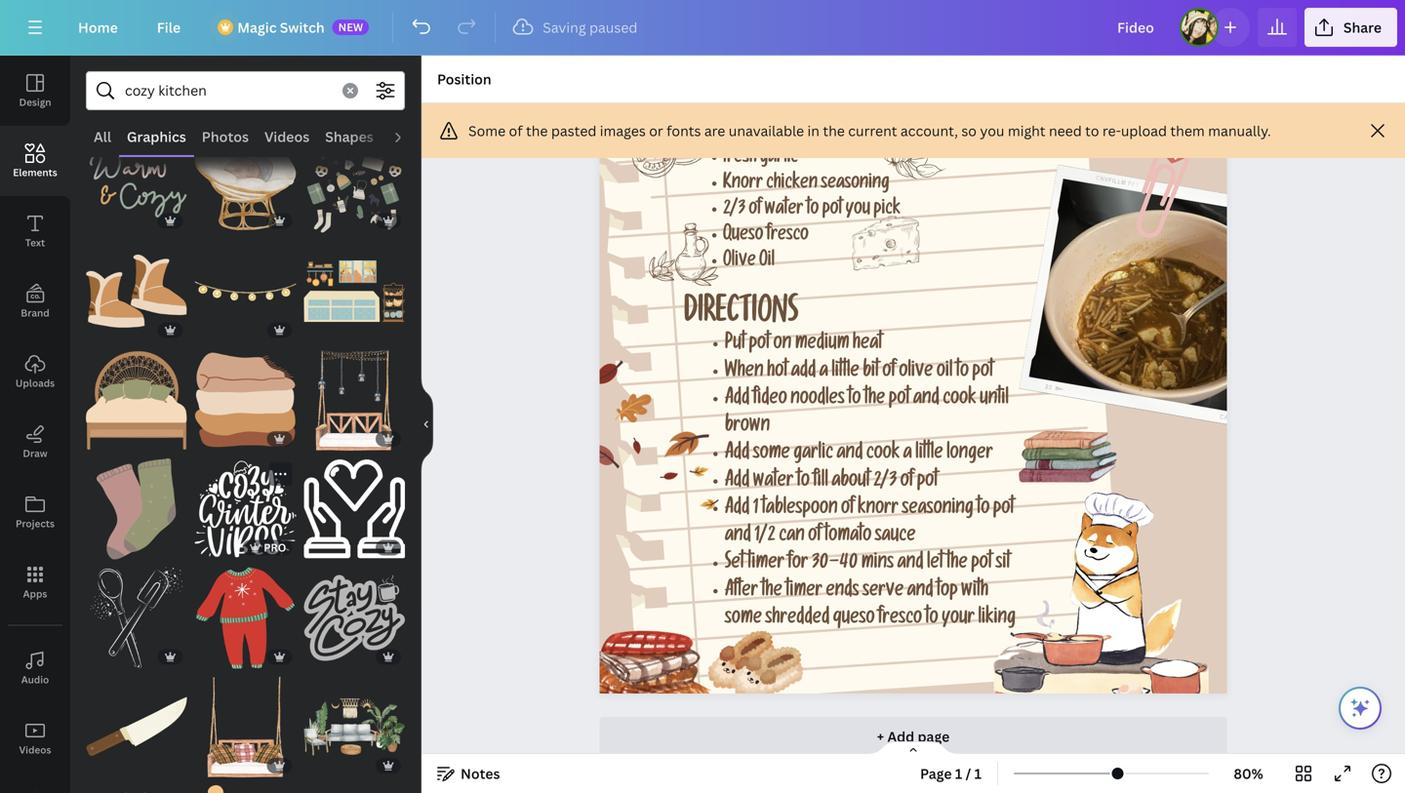 Task type: locate. For each thing, give the bounding box(es) containing it.
1 vertical spatial 2/3
[[874, 472, 897, 493]]

brand
[[21, 306, 49, 320]]

1 horizontal spatial cozy autumn garden swing image
[[304, 350, 405, 451]]

1 horizontal spatial you
[[980, 121, 1005, 140]]

you
[[980, 121, 1005, 140], [846, 201, 870, 221]]

0 vertical spatial videos button
[[257, 118, 317, 155]]

to left re-
[[1085, 121, 1099, 140]]

pro
[[264, 540, 286, 555]]

water up tablespoon
[[753, 472, 794, 493]]

1 vertical spatial audio
[[21, 673, 49, 687]]

fresco inside "put pot on medium heat when hot add a little bit of olive oil to pot add fideo noodles to the pot and cook until brown add some garlic and cook a little longer add water to fill about 2/3 of pot add 1 tablespoon of knorr seasoning to pot and 1/2 can of tomato sauce set timer for 30-40 mins and let the pot sit after the timer ends serve and top with some shredded queso fresco to your liking"
[[878, 610, 922, 630]]

some of the pasted images or fonts are unavailable in the current account, so you might need to re-upload them manually.
[[468, 121, 1271, 140]]

heat
[[853, 335, 883, 356]]

shredded
[[765, 610, 830, 630]]

cozy autumn garden swing image
[[304, 350, 405, 451], [195, 677, 296, 778]]

pot up 'until'
[[972, 363, 994, 383]]

text
[[25, 236, 45, 249]]

0 vertical spatial cook
[[943, 390, 977, 411]]

0 horizontal spatial audio
[[21, 673, 49, 687]]

80% button
[[1217, 758, 1280, 790]]

a
[[820, 363, 828, 383], [903, 445, 912, 465]]

olive oil hand drawn image
[[649, 223, 719, 286]]

timer
[[748, 555, 784, 575], [786, 582, 823, 603]]

0 vertical spatial 2/3
[[723, 201, 746, 221]]

might
[[1008, 121, 1046, 140]]

+ add page button
[[600, 717, 1227, 756]]

liking
[[978, 610, 1016, 630]]

home
[[78, 18, 118, 37]]

projects button
[[0, 477, 70, 547]]

the left pasted
[[526, 121, 548, 140]]

knorr chicken seasoning 2/3 of water to pot you pick queso fresco olive oil
[[723, 175, 901, 273]]

oil
[[759, 253, 775, 273]]

pot
[[822, 201, 842, 221], [749, 335, 770, 356], [972, 363, 994, 383], [889, 390, 910, 411], [917, 472, 938, 493], [993, 500, 1014, 520], [971, 555, 992, 575]]

garlic up fill
[[794, 445, 833, 465]]

water inside knorr chicken seasoning 2/3 of water to pot you pick queso fresco olive oil
[[765, 201, 804, 221]]

canva assistant image
[[1349, 697, 1372, 720]]

1 horizontal spatial fresco
[[878, 610, 922, 630]]

1 horizontal spatial seasoning
[[902, 500, 974, 520]]

add inside "button"
[[888, 728, 915, 746]]

sit
[[996, 555, 1010, 575]]

of up tomato
[[841, 500, 854, 520]]

1 vertical spatial water
[[753, 472, 794, 493]]

1 horizontal spatial a
[[903, 445, 912, 465]]

Design title text field
[[1102, 8, 1172, 47]]

2/3
[[723, 201, 746, 221], [874, 472, 897, 493]]

pot left pick
[[822, 201, 842, 221]]

1
[[753, 500, 759, 520], [955, 765, 962, 783], [975, 765, 982, 783]]

can
[[779, 527, 805, 548]]

0 horizontal spatial seasoning
[[821, 175, 890, 195]]

side panel tab list
[[0, 56, 70, 793]]

photos
[[202, 127, 249, 146]]

0 vertical spatial audio
[[389, 127, 428, 146]]

some down the after
[[725, 610, 762, 630]]

seasoning inside knorr chicken seasoning 2/3 of water to pot you pick queso fresco olive oil
[[821, 175, 890, 195]]

0 horizontal spatial 1
[[753, 500, 759, 520]]

1 vertical spatial garlic
[[794, 445, 833, 465]]

videos button
[[257, 118, 317, 155], [0, 704, 70, 774]]

cozy autumn garden swing image up hot coffeepot icon. cute cozy kitchen kettle
[[195, 677, 296, 778]]

of inside knorr chicken seasoning 2/3 of water to pot you pick queso fresco olive oil
[[749, 201, 762, 221]]

all button
[[86, 118, 119, 155]]

to
[[1085, 121, 1099, 140], [807, 201, 819, 221], [956, 363, 969, 383], [848, 390, 861, 411], [797, 472, 810, 493], [977, 500, 990, 520], [926, 610, 938, 630]]

1 vertical spatial seasoning
[[902, 500, 974, 520]]

brand button
[[0, 266, 70, 337]]

1 horizontal spatial 2/3
[[874, 472, 897, 493]]

the right the after
[[762, 582, 783, 603]]

Search elements search field
[[125, 72, 331, 109]]

brown
[[725, 418, 770, 438]]

little left longer
[[916, 445, 943, 465]]

of right the some
[[509, 121, 523, 140]]

rattan bed illustration image
[[86, 350, 187, 451]]

1 vertical spatial timer
[[786, 582, 823, 603]]

0 horizontal spatial fresco
[[767, 227, 809, 247]]

page 1 / 1
[[920, 765, 982, 783]]

0 vertical spatial little
[[832, 363, 859, 383]]

some
[[753, 445, 790, 465], [725, 610, 762, 630]]

80%
[[1234, 765, 1264, 783]]

pick
[[874, 201, 901, 221]]

cook up about on the right bottom
[[866, 445, 900, 465]]

0 vertical spatial videos
[[264, 127, 310, 146]]

40
[[840, 555, 858, 575]]

0 horizontal spatial little
[[832, 363, 859, 383]]

graphics button
[[119, 118, 194, 155]]

0 horizontal spatial audio button
[[0, 633, 70, 704]]

garlic up chicken
[[760, 149, 798, 169]]

1 inside "put pot on medium heat when hot add a little bit of olive oil to pot add fideo noodles to the pot and cook until brown add some garlic and cook a little longer add water to fill about 2/3 of pot add 1 tablespoon of knorr seasoning to pot and 1/2 can of tomato sauce set timer for 30-40 mins and let the pot sit after the timer ends serve and top with some shredded queso fresco to your liking"
[[753, 500, 759, 520]]

garlic
[[760, 149, 798, 169], [794, 445, 833, 465]]

tomato
[[825, 527, 872, 548]]

some down brown
[[753, 445, 790, 465]]

audio down 'apps'
[[21, 673, 49, 687]]

uploads
[[15, 377, 55, 390]]

0 vertical spatial fresco
[[767, 227, 809, 247]]

saving paused
[[543, 18, 638, 37]]

file
[[157, 18, 181, 37]]

for
[[788, 555, 808, 575]]

and left '1/2'
[[725, 527, 751, 548]]

audio button down 'apps'
[[0, 633, 70, 704]]

fresco down serve
[[878, 610, 922, 630]]

pot down olive
[[889, 390, 910, 411]]

group
[[86, 132, 187, 233], [195, 132, 296, 233], [304, 132, 405, 233], [86, 229, 187, 342], [195, 229, 296, 342], [304, 229, 405, 342], [86, 338, 187, 451], [195, 338, 296, 451], [304, 338, 405, 451], [86, 447, 187, 560], [304, 447, 405, 560], [86, 556, 187, 669], [195, 556, 296, 669], [304, 556, 405, 669], [86, 665, 187, 778], [195, 665, 296, 778], [304, 665, 405, 778], [195, 774, 296, 793], [378, 774, 401, 793], [86, 786, 187, 793]]

0 horizontal spatial a
[[820, 363, 828, 383]]

2/3 down knorr
[[723, 201, 746, 221]]

seasoning up sauce
[[902, 500, 974, 520]]

1 vertical spatial a
[[903, 445, 912, 465]]

0 horizontal spatial cook
[[866, 445, 900, 465]]

with
[[961, 582, 989, 603]]

0 vertical spatial you
[[980, 121, 1005, 140]]

shapes
[[325, 127, 374, 146]]

file button
[[141, 8, 196, 47]]

cozy living room  interior watercolor image
[[304, 677, 405, 778]]

0 horizontal spatial videos button
[[0, 704, 70, 774]]

position button
[[429, 63, 499, 95]]

1 horizontal spatial timer
[[786, 582, 823, 603]]

main menu bar
[[0, 0, 1405, 56]]

1 vertical spatial cozy autumn garden swing image
[[195, 677, 296, 778]]

of up queso
[[749, 201, 762, 221]]

1 horizontal spatial little
[[916, 445, 943, 465]]

design
[[19, 96, 51, 109]]

queso
[[723, 227, 763, 247]]

timer down '1/2'
[[748, 555, 784, 575]]

little left bit
[[832, 363, 859, 383]]

a left longer
[[903, 445, 912, 465]]

to inside knorr chicken seasoning 2/3 of water to pot you pick queso fresco olive oil
[[807, 201, 819, 221]]

seasoning up pick
[[821, 175, 890, 195]]

notes
[[461, 765, 500, 783]]

2/3 up 'knorr'
[[874, 472, 897, 493]]

1 horizontal spatial videos
[[264, 127, 310, 146]]

+
[[877, 728, 884, 746]]

30-
[[812, 555, 840, 575]]

0 horizontal spatial cozy autumn garden swing image
[[195, 677, 296, 778]]

1 vertical spatial audio button
[[0, 633, 70, 704]]

magic
[[237, 18, 277, 37]]

1 horizontal spatial audio
[[389, 127, 428, 146]]

audio button right "shapes"
[[381, 118, 436, 155]]

0 horizontal spatial 2/3
[[723, 201, 746, 221]]

0 vertical spatial water
[[765, 201, 804, 221]]

2/3 inside "put pot on medium heat when hot add a little bit of olive oil to pot add fideo noodles to the pot and cook until brown add some garlic and cook a little longer add water to fill about 2/3 of pot add 1 tablespoon of knorr seasoning to pot and 1/2 can of tomato sauce set timer for 30-40 mins and let the pot sit after the timer ends serve and top with some shredded queso fresco to your liking"
[[874, 472, 897, 493]]

the down bit
[[864, 390, 885, 411]]

pasted
[[551, 121, 597, 140]]

audio button
[[381, 118, 436, 155], [0, 633, 70, 704]]

fresco up oil
[[767, 227, 809, 247]]

manually.
[[1208, 121, 1271, 140]]

draw
[[23, 447, 47, 460]]

your
[[942, 610, 975, 630]]

1 vertical spatial little
[[916, 445, 943, 465]]

1 up '1/2'
[[753, 500, 759, 520]]

1 horizontal spatial audio button
[[381, 118, 436, 155]]

chef's knife kitchen utensils illustration image
[[86, 677, 187, 778]]

magic switch
[[237, 18, 325, 37]]

a right add
[[820, 363, 828, 383]]

cozy autumn garden swing image left hide image
[[304, 350, 405, 451]]

0 vertical spatial seasoning
[[821, 175, 890, 195]]

audio right shapes button
[[389, 127, 428, 146]]

1 right /
[[975, 765, 982, 783]]

1 left /
[[955, 765, 962, 783]]

need
[[1049, 121, 1082, 140]]

seasoning inside "put pot on medium heat when hot add a little bit of olive oil to pot add fideo noodles to the pot and cook until brown add some garlic and cook a little longer add water to fill about 2/3 of pot add 1 tablespoon of knorr seasoning to pot and 1/2 can of tomato sauce set timer for 30-40 mins and let the pot sit after the timer ends serve and top with some shredded queso fresco to your liking"
[[902, 500, 974, 520]]

water down chicken
[[765, 201, 804, 221]]

hot
[[767, 363, 788, 383]]

seasoning
[[821, 175, 890, 195], [902, 500, 974, 520]]

hide image
[[421, 378, 433, 471]]

videos
[[264, 127, 310, 146], [19, 744, 51, 757]]

images
[[600, 121, 646, 140]]

after
[[725, 582, 758, 603]]

to down chicken
[[807, 201, 819, 221]]

0 horizontal spatial you
[[846, 201, 870, 221]]

you left pick
[[846, 201, 870, 221]]

serve
[[863, 582, 904, 603]]

shapes button
[[317, 118, 381, 155]]

party cozy light glowing garland element watercolor illustration image
[[195, 241, 296, 342]]

of
[[509, 121, 523, 140], [749, 201, 762, 221], [883, 363, 896, 383], [900, 472, 914, 493], [841, 500, 854, 520], [808, 527, 821, 548]]

timer down for
[[786, 582, 823, 603]]

0 horizontal spatial timer
[[748, 555, 784, 575]]

0 vertical spatial audio button
[[381, 118, 436, 155]]

1 vertical spatial fresco
[[878, 610, 922, 630]]

0 horizontal spatial videos
[[19, 744, 51, 757]]

0 vertical spatial a
[[820, 363, 828, 383]]

cook down oil
[[943, 390, 977, 411]]

or
[[649, 121, 663, 140]]

1 vertical spatial videos
[[19, 744, 51, 757]]

some
[[468, 121, 506, 140]]

hot coffeepot icon. cute cozy kitchen kettle image
[[195, 786, 296, 793]]

you right 'so'
[[980, 121, 1005, 140]]

kitchen with pot rack and fruit basket image
[[304, 241, 405, 342]]

olive
[[899, 363, 933, 383]]

1 vertical spatial you
[[846, 201, 870, 221]]



Task type: describe. For each thing, give the bounding box(es) containing it.
1 vertical spatial some
[[725, 610, 762, 630]]

tablespoon
[[762, 500, 838, 520]]

bit
[[863, 363, 879, 383]]

olive
[[723, 253, 756, 273]]

chicken
[[766, 175, 818, 195]]

and left 'let'
[[897, 555, 924, 575]]

audio inside side panel tab list
[[21, 673, 49, 687]]

directions
[[684, 300, 798, 333]]

saving paused status
[[504, 16, 647, 39]]

knorr
[[858, 500, 899, 520]]

fresh garlic
[[723, 149, 798, 169]]

share
[[1344, 18, 1382, 37]]

ends
[[826, 582, 859, 603]]

0 vertical spatial timer
[[748, 555, 784, 575]]

cozy and warm ugg  for cozy winter image
[[86, 241, 187, 342]]

unavailable
[[729, 121, 804, 140]]

show pages image
[[867, 741, 960, 756]]

add
[[791, 363, 816, 383]]

new
[[338, 20, 363, 34]]

pro group
[[195, 459, 296, 560]]

pot right about on the right bottom
[[917, 472, 938, 493]]

noodles
[[791, 390, 845, 411]]

of right can
[[808, 527, 821, 548]]

mins
[[861, 555, 894, 575]]

them
[[1171, 121, 1205, 140]]

fresco inside knorr chicken seasoning 2/3 of water to pot you pick queso fresco olive oil
[[767, 227, 809, 247]]

elements
[[13, 166, 57, 179]]

uploads button
[[0, 337, 70, 407]]

longer
[[947, 445, 993, 465]]

warm and cozy socks of various colors image
[[86, 459, 187, 560]]

1/2
[[755, 527, 776, 548]]

design button
[[0, 56, 70, 126]]

1 horizontal spatial cook
[[943, 390, 977, 411]]

apps
[[23, 587, 47, 601]]

/
[[966, 765, 971, 783]]

of right about on the right bottom
[[900, 472, 914, 493]]

videos inside side panel tab list
[[19, 744, 51, 757]]

pot left 'sit'
[[971, 555, 992, 575]]

2/3 inside knorr chicken seasoning 2/3 of water to pot you pick queso fresco olive oil
[[723, 201, 746, 221]]

page
[[918, 728, 950, 746]]

graphics
[[127, 127, 186, 146]]

the right in
[[823, 121, 845, 140]]

paused
[[589, 18, 638, 37]]

+ add page
[[877, 728, 950, 746]]

queso
[[833, 610, 875, 630]]

to left fill
[[797, 472, 810, 493]]

re-
[[1103, 121, 1121, 140]]

notes button
[[429, 758, 508, 790]]

and up about on the right bottom
[[837, 445, 863, 465]]

home link
[[62, 8, 133, 47]]

oil
[[937, 363, 953, 383]]

knorr
[[723, 175, 763, 195]]

to right oil
[[956, 363, 969, 383]]

1 vertical spatial cook
[[866, 445, 900, 465]]

0 vertical spatial garlic
[[760, 149, 798, 169]]

to down longer
[[977, 500, 990, 520]]

to left your
[[926, 610, 938, 630]]

elements button
[[0, 126, 70, 196]]

pot inside knorr chicken seasoning 2/3 of water to pot you pick queso fresco olive oil
[[822, 201, 842, 221]]

2 horizontal spatial 1
[[975, 765, 982, 783]]

1 horizontal spatial videos button
[[257, 118, 317, 155]]

cozy christmas seamless pattern image
[[304, 132, 405, 233]]

photos button
[[194, 118, 257, 155]]

upload
[[1121, 121, 1167, 140]]

pot up 'sit'
[[993, 500, 1014, 520]]

cozy chair illustration image
[[195, 132, 296, 233]]

switch
[[280, 18, 325, 37]]

green christmas sweater image
[[86, 786, 187, 793]]

text button
[[0, 196, 70, 266]]

medium
[[795, 335, 849, 356]]

put pot on medium heat when hot add a little bit of olive oil to pot add fideo noodles to the pot and cook until brown add some garlic and cook a little longer add water to fill about 2/3 of pot add 1 tablespoon of knorr seasoning to pot and 1/2 can of tomato sauce set timer for 30-40 mins and let the pot sit after the timer ends serve and top with some shredded queso fresco to your liking
[[725, 335, 1016, 630]]

cozy blanket for cozy day image
[[195, 350, 296, 451]]

until
[[980, 390, 1009, 411]]

the right 'let'
[[947, 555, 968, 575]]

share button
[[1305, 8, 1397, 47]]

about
[[832, 472, 870, 493]]

0 vertical spatial some
[[753, 445, 790, 465]]

current
[[848, 121, 897, 140]]

to right noodles
[[848, 390, 861, 411]]

pot left on
[[749, 335, 770, 356]]

page
[[920, 765, 952, 783]]

position
[[437, 70, 492, 88]]

are
[[704, 121, 725, 140]]

stay cozy image
[[304, 568, 405, 669]]

and down olive
[[913, 390, 940, 411]]

set
[[725, 555, 744, 575]]

let
[[927, 555, 944, 575]]

so
[[962, 121, 977, 140]]

fideo
[[753, 390, 787, 411]]

fonts
[[667, 121, 701, 140]]

you inside knorr chicken seasoning 2/3 of water to pot you pick queso fresco olive oil
[[846, 201, 870, 221]]

saving
[[543, 18, 586, 37]]

draw button
[[0, 407, 70, 477]]

sauce
[[875, 527, 916, 548]]

all
[[94, 127, 111, 146]]

on
[[773, 335, 792, 356]]

warm and cozy hand lettering image
[[86, 132, 187, 233]]

fill
[[813, 472, 828, 493]]

of right bit
[[883, 363, 896, 383]]

1 vertical spatial videos button
[[0, 704, 70, 774]]

0 vertical spatial cozy autumn garden swing image
[[304, 350, 405, 451]]

christmas snowflake cozy pajamas handdrawn illustration image
[[195, 568, 296, 669]]

and left top
[[907, 582, 933, 603]]

water inside "put pot on medium heat when hot add a little bit of olive oil to pot add fideo noodles to the pot and cook until brown add some garlic and cook a little longer add water to fill about 2/3 of pot add 1 tablespoon of knorr seasoning to pot and 1/2 can of tomato sauce set timer for 30-40 mins and let the pot sit after the timer ends serve and top with some shredded queso fresco to your liking"
[[753, 472, 794, 493]]

account,
[[901, 121, 958, 140]]

projects
[[16, 517, 55, 530]]

in
[[808, 121, 820, 140]]

1 horizontal spatial 1
[[955, 765, 962, 783]]

garlic inside "put pot on medium heat when hot add a little bit of olive oil to pot add fideo noodles to the pot and cook until brown add some garlic and cook a little longer add water to fill about 2/3 of pot add 1 tablespoon of knorr seasoning to pot and 1/2 can of tomato sauce set timer for 30-40 mins and let the pot sit after the timer ends serve and top with some shredded queso fresco to your liking"
[[794, 445, 833, 465]]



Task type: vqa. For each thing, say whether or not it's contained in the screenshot.
Kitchen with Pot Rack and Fruit Basket "image"
yes



